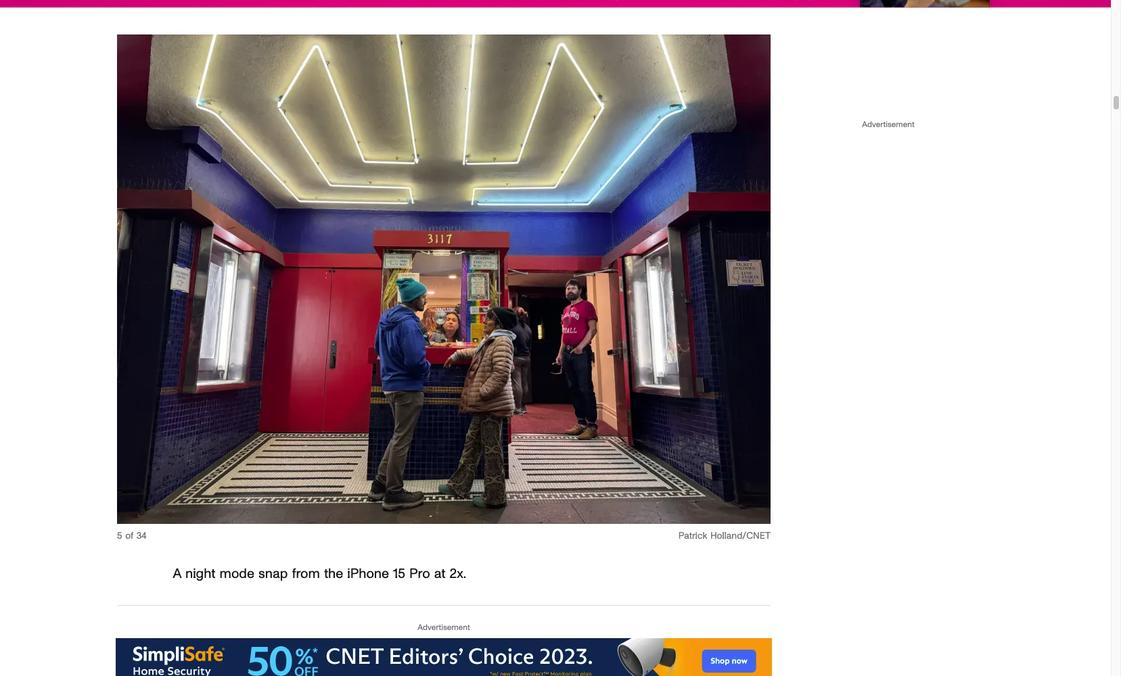 Task type: locate. For each thing, give the bounding box(es) containing it.
2x.
[[450, 568, 466, 581]]

snap
[[259, 568, 288, 581]]

img 0792.jpg image
[[117, 34, 771, 525]]

mode
[[220, 568, 254, 581]]

of
[[125, 532, 133, 541]]

holland/cnet
[[711, 532, 771, 541]]

night
[[185, 568, 216, 581]]

advertisement region
[[0, 0, 1111, 2], [198, 0, 690, 2], [116, 639, 772, 677]]

patrick
[[679, 532, 707, 541]]

5
[[117, 532, 122, 541]]

pro
[[409, 568, 430, 581]]



Task type: vqa. For each thing, say whether or not it's contained in the screenshot.
business
no



Task type: describe. For each thing, give the bounding box(es) containing it.
the
[[324, 568, 343, 581]]

at
[[434, 568, 446, 581]]

patrick holland/cnet
[[679, 532, 771, 541]]

a night mode snap from the iphone 15 pro at 2x.
[[173, 568, 466, 581]]

from
[[292, 568, 320, 581]]

iphone
[[347, 568, 389, 581]]

15
[[393, 568, 405, 581]]

5 of 34
[[117, 532, 147, 541]]

a
[[173, 568, 181, 581]]

34
[[137, 532, 147, 541]]



